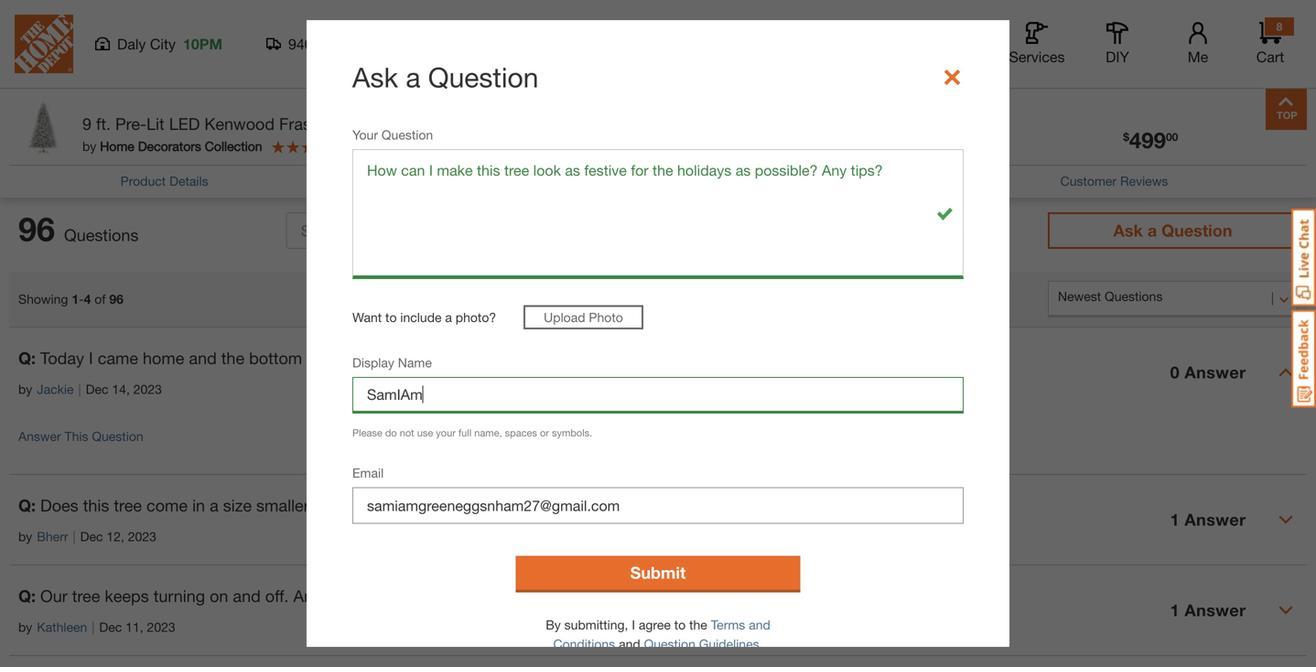 Task type: describe. For each thing, give the bounding box(es) containing it.
agree
[[639, 617, 671, 632]]

or
[[540, 427, 549, 439]]

answer for does this tree come in a size smaller than 7.5ft?
[[1185, 510, 1246, 529]]

2023 for come
[[128, 529, 156, 544]]

by kathleen | dec 11, 2023
[[18, 620, 175, 635]]

Search Questions & Answers text field
[[286, 212, 900, 249]]

00
[[1166, 130, 1178, 143]]

0 vertical spatial this
[[556, 348, 582, 368]]

( 547 )
[[349, 140, 371, 152]]

submit
[[630, 563, 686, 583]]

yet!
[[855, 348, 881, 368]]

kathleen
[[37, 620, 87, 635]]

in
[[192, 495, 205, 515]]

0
[[1170, 362, 1180, 382]]

not
[[400, 427, 414, 439]]

submit button
[[516, 556, 800, 590]]

questions & answers
[[716, 172, 847, 187]]

11,
[[126, 620, 143, 635]]

question down the agree on the bottom
[[644, 637, 696, 652]]

0 horizontal spatial specifications
[[9, 56, 120, 76]]

q: today i came home and the bottom of my tree isn't lit!!!!???? can i fix this issue? luckily i haven't decorated it yet! help!!
[[18, 348, 929, 368]]

by for today
[[18, 382, 32, 397]]

by bherr | dec 12, 2023
[[18, 529, 156, 544]]

led
[[169, 114, 200, 134]]

decorators
[[138, 139, 201, 154]]

services button
[[1008, 22, 1066, 66]]

.
[[759, 637, 763, 652]]

ask a question button
[[1048, 212, 1298, 249]]

a inside questions element
[[210, 495, 219, 515]]

fraser
[[279, 114, 326, 134]]

bherr
[[37, 529, 68, 544]]

shop all button
[[927, 22, 986, 66]]

96 questions
[[18, 209, 139, 248]]

94015
[[288, 35, 329, 53]]

home
[[100, 139, 134, 154]]

does
[[40, 495, 78, 515]]

guidelines
[[699, 637, 759, 652]]

smaller
[[256, 495, 309, 515]]

answer this question link
[[18, 429, 143, 444]]

please do not use your full name, spaces or symbols.
[[352, 427, 592, 439]]

10pm
[[183, 35, 222, 53]]

q: for q: today i came home and the bottom of my tree isn't lit!!!!???? can i fix this issue? luckily i haven't decorated it yet! help!!
[[18, 348, 36, 368]]

upload photo
[[544, 310, 623, 325]]

collection
[[205, 139, 262, 154]]

today
[[40, 348, 84, 368]]

and right on
[[233, 586, 261, 606]]

shop
[[929, 48, 964, 65]]

feedback link image
[[1292, 309, 1316, 408]]

questions inside 96 questions
[[64, 225, 139, 245]]

kenwood
[[204, 114, 275, 134]]

came
[[98, 348, 138, 368]]

q: our tree keeps turning on and off. any suggestions?
[[18, 586, 424, 606]]

9 ft. pre-lit led kenwood fraser flocked artificial christmas tree
[[82, 114, 567, 134]]

customer
[[1061, 173, 1117, 188]]

& for questions & answers
[[782, 172, 790, 187]]

your
[[436, 427, 456, 439]]

ask inside main content
[[352, 61, 398, 93]]

size
[[223, 495, 252, 515]]

by for our
[[18, 620, 32, 635]]

showing 1 - 4 of 96
[[18, 291, 123, 306]]

keeps
[[105, 586, 149, 606]]

dec for i
[[86, 382, 108, 397]]

2 vertical spatial 96
[[109, 291, 123, 306]]

the inside questions element
[[221, 348, 245, 368]]

bherr button
[[37, 527, 68, 546]]

help!!
[[886, 348, 929, 368]]

product image image
[[14, 98, 73, 157]]

services
[[1009, 48, 1065, 65]]

q: for q: does this tree come in a size smaller than 7.5ft?
[[18, 495, 36, 515]]

& for questions & answers 96 questions
[[93, 122, 105, 141]]

me
[[1188, 48, 1209, 65]]

answers for questions & answers 96 questions
[[109, 122, 177, 141]]

0 horizontal spatial tree
[[72, 586, 100, 606]]

kathleen button
[[37, 618, 87, 637]]

q: for q: our tree keeps turning on and off. any suggestions?
[[18, 586, 36, 606]]

94015 button
[[266, 35, 330, 53]]

of inside questions element
[[307, 348, 321, 368]]

photo
[[589, 310, 623, 325]]

question up christmas
[[428, 61, 539, 93]]

0 vertical spatial to
[[385, 310, 397, 325]]

a inside button
[[1148, 220, 1157, 240]]

| for this
[[73, 529, 76, 544]]

close image
[[941, 66, 964, 89]]

daly
[[117, 35, 146, 53]]

this
[[65, 429, 88, 444]]

display
[[352, 355, 394, 370]]

96 inside questions & answers 96 questions
[[9, 150, 23, 165]]

your
[[352, 127, 378, 142]]

2023 for home
[[133, 382, 162, 397]]

isn't
[[385, 348, 416, 368]]

product details
[[121, 173, 208, 188]]

the home depot logo image
[[15, 15, 73, 73]]

my
[[326, 348, 348, 368]]

1 for does this tree come in a size smaller than 7.5ft?
[[1170, 510, 1180, 529]]

by down 9
[[82, 139, 96, 154]]

and right the home
[[189, 348, 217, 368]]

terms and conditions
[[553, 617, 771, 652]]

questions element
[[9, 327, 1307, 667]]

daly city 10pm
[[117, 35, 222, 53]]

live chat image
[[1292, 209, 1316, 307]]

the inside ask a question main content
[[689, 617, 707, 632]]

a left photo?
[[445, 310, 452, 325]]

q: does this tree come in a size smaller than 7.5ft?
[[18, 495, 393, 515]]

answers for questions & answers
[[794, 172, 847, 187]]

question inside questions element
[[92, 429, 143, 444]]

want to include a photo?
[[352, 310, 496, 325]]

include
[[400, 310, 442, 325]]

spaces
[[505, 427, 537, 439]]

name
[[398, 355, 432, 370]]

by submitting, i agree to the
[[546, 617, 707, 632]]

2023 for turning
[[147, 620, 175, 635]]



Task type: locate. For each thing, give the bounding box(es) containing it.
ask
[[352, 61, 398, 93], [1114, 220, 1143, 240]]

questions & answers 96 questions
[[9, 122, 177, 165]]

)
[[369, 140, 371, 152]]

come
[[146, 495, 188, 515]]

the
[[221, 348, 245, 368], [689, 617, 707, 632]]

and down 'by submitting, i agree to the'
[[619, 637, 640, 652]]

2 vertical spatial tree
[[72, 586, 100, 606]]

a
[[406, 61, 421, 93], [1148, 220, 1157, 240], [445, 310, 452, 325], [210, 495, 219, 515]]

this right fix at the left bottom
[[556, 348, 582, 368]]

499
[[1129, 127, 1166, 153]]

by
[[546, 617, 561, 632]]

ask a question inside main content
[[352, 61, 539, 93]]

and inside terms and conditions
[[749, 617, 771, 632]]

a up artificial in the left of the page
[[406, 61, 421, 93]]

this
[[556, 348, 582, 368], [83, 495, 109, 515]]

0 horizontal spatial ask
[[352, 61, 398, 93]]

1 answer for q: does this tree come in a size smaller than 7.5ft?
[[1170, 510, 1246, 529]]

photo?
[[456, 310, 496, 325]]

| right kathleen
[[92, 620, 95, 635]]

jackie
[[37, 382, 74, 397]]

$
[[1123, 130, 1129, 143]]

i left fix at the left bottom
[[526, 348, 530, 368]]

dec left 11,
[[99, 620, 122, 635]]

haven't
[[704, 348, 757, 368]]

question right )
[[382, 127, 433, 142]]

ask a question up artificial in the left of the page
[[352, 61, 539, 93]]

do
[[385, 427, 397, 439]]

by for does
[[18, 529, 32, 544]]

luckily
[[639, 348, 690, 368]]

1 horizontal spatial specifications
[[422, 173, 503, 188]]

the left bottom
[[221, 348, 245, 368]]

i left the agree on the bottom
[[632, 617, 635, 632]]

lit!!!!????
[[420, 348, 487, 368]]

ask down customer reviews
[[1114, 220, 1143, 240]]

fix
[[534, 348, 552, 368]]

tree
[[536, 114, 567, 134]]

tree up 12,
[[114, 495, 142, 515]]

1 vertical spatial this
[[83, 495, 109, 515]]

i
[[89, 348, 93, 368], [526, 348, 530, 368], [695, 348, 699, 368], [632, 617, 635, 632]]

0 vertical spatial 1 answer
[[1170, 510, 1246, 529]]

0 horizontal spatial ask a question
[[352, 61, 539, 93]]

2 vertical spatial dec
[[99, 620, 122, 635]]

0 horizontal spatial |
[[73, 529, 76, 544]]

1 vertical spatial 96
[[18, 209, 55, 248]]

1
[[72, 291, 79, 306], [1170, 510, 1180, 529], [1170, 600, 1180, 620]]

0 vertical spatial specifications
[[9, 56, 120, 76]]

1 1 answer from the top
[[1170, 510, 1246, 529]]

to right want
[[385, 310, 397, 325]]

0 vertical spatial 2023
[[133, 382, 162, 397]]

submitting,
[[564, 617, 628, 632]]

by left "jackie"
[[18, 382, 32, 397]]

| for i
[[78, 382, 81, 397]]

to up "and question guidelines ."
[[674, 617, 686, 632]]

0 vertical spatial dec
[[86, 382, 108, 397]]

0 vertical spatial 96
[[9, 150, 23, 165]]

0 vertical spatial answers
[[109, 122, 177, 141]]

question right this
[[92, 429, 143, 444]]

lit
[[146, 114, 164, 134]]

1 vertical spatial the
[[689, 617, 707, 632]]

by left kathleen
[[18, 620, 32, 635]]

ask inside button
[[1114, 220, 1143, 240]]

0 vertical spatial 1
[[72, 291, 79, 306]]

0 horizontal spatial answers
[[109, 122, 177, 141]]

city
[[150, 35, 176, 53]]

conditions
[[553, 637, 615, 652]]

by
[[82, 139, 96, 154], [18, 382, 32, 397], [18, 529, 32, 544], [18, 620, 32, 635]]

on
[[210, 586, 228, 606]]

0 vertical spatial of
[[95, 291, 106, 306]]

2 vertical spatial q:
[[18, 586, 36, 606]]

decorated
[[762, 348, 837, 368]]

dec for this
[[80, 529, 103, 544]]

ask a question main content
[[0, 0, 1316, 667]]

1 vertical spatial 1 answer
[[1170, 600, 1246, 620]]

1 horizontal spatial tree
[[114, 495, 142, 515]]

upload
[[544, 310, 585, 325]]

ask a question down reviews at the right of the page
[[1114, 220, 1233, 240]]

and question guidelines .
[[619, 637, 763, 652]]

1 horizontal spatial of
[[307, 348, 321, 368]]

can
[[491, 348, 521, 368]]

2023 right 12,
[[128, 529, 156, 544]]

1 vertical spatial &
[[782, 172, 790, 187]]

product details button
[[121, 172, 208, 191], [121, 172, 208, 191]]

answer for today i came home and the bottom of my tree isn't lit!!!!???? can i fix this issue? luckily i haven't decorated it yet! help!!
[[1185, 362, 1246, 382]]

1 horizontal spatial |
[[78, 382, 81, 397]]

|
[[78, 382, 81, 397], [73, 529, 76, 544], [92, 620, 95, 635]]

of
[[95, 291, 106, 306], [307, 348, 321, 368]]

1 horizontal spatial the
[[689, 617, 707, 632]]

| right "jackie"
[[78, 382, 81, 397]]

1 q: from the top
[[18, 348, 36, 368]]

ft.
[[96, 114, 111, 134]]

0 answer
[[1170, 362, 1246, 382]]

2 horizontal spatial tree
[[353, 348, 381, 368]]

all
[[968, 48, 984, 65]]

customer reviews
[[1061, 173, 1168, 188]]

diy
[[1106, 48, 1129, 65]]

1 horizontal spatial ask a question
[[1114, 220, 1233, 240]]

answer this question
[[18, 429, 143, 444]]

by left bherr
[[18, 529, 32, 544]]

q:
[[18, 348, 36, 368], [18, 495, 36, 515], [18, 586, 36, 606]]

None text field
[[352, 487, 964, 524]]

$ 499 00
[[1123, 127, 1178, 153]]

answers inside questions & answers 96 questions
[[109, 122, 177, 141]]

name,
[[474, 427, 502, 439]]

none text field inside ask a question main content
[[352, 487, 964, 524]]

1 horizontal spatial this
[[556, 348, 582, 368]]

1 horizontal spatial to
[[674, 617, 686, 632]]

3 q: from the top
[[18, 586, 36, 606]]

0 horizontal spatial of
[[95, 291, 106, 306]]

diy button
[[1088, 22, 1147, 66]]

96
[[9, 150, 23, 165], [18, 209, 55, 248], [109, 291, 123, 306]]

by jackie | dec 14, 2023
[[18, 382, 162, 397]]

answer for our tree keeps turning on and off. any suggestions?
[[1185, 600, 1246, 620]]

None text field
[[352, 377, 964, 414]]

the up question guidelines link
[[689, 617, 707, 632]]

ask a question inside button
[[1114, 220, 1233, 240]]

1 for our tree keeps turning on and off. any suggestions?
[[1170, 600, 1180, 620]]

it
[[841, 348, 850, 368]]

reviews
[[1120, 173, 1168, 188]]

our
[[40, 586, 67, 606]]

0 horizontal spatial this
[[83, 495, 109, 515]]

product
[[121, 173, 166, 188]]

0 vertical spatial ask
[[352, 61, 398, 93]]

1 vertical spatial 1
[[1170, 510, 1180, 529]]

0 vertical spatial the
[[221, 348, 245, 368]]

specifications down christmas
[[422, 173, 503, 188]]

i left came
[[89, 348, 93, 368]]

2 q: from the top
[[18, 495, 36, 515]]

2 horizontal spatial |
[[92, 620, 95, 635]]

question inside ask a question button
[[1162, 220, 1233, 240]]

2023 right 11,
[[147, 620, 175, 635]]

1 vertical spatial to
[[674, 617, 686, 632]]

tree right my at bottom left
[[353, 348, 381, 368]]

& inside questions & answers 96 questions
[[93, 122, 105, 141]]

details
[[169, 173, 208, 188]]

shop all
[[929, 48, 984, 65]]

issue?
[[587, 348, 634, 368]]

showing
[[18, 291, 68, 306]]

1 horizontal spatial &
[[782, 172, 790, 187]]

0 vertical spatial q:
[[18, 348, 36, 368]]

1 vertical spatial of
[[307, 348, 321, 368]]

2 1 answer from the top
[[1170, 600, 1246, 620]]

suggestions?
[[326, 586, 424, 606]]

a down reviews at the right of the page
[[1148, 220, 1157, 240]]

0 horizontal spatial to
[[385, 310, 397, 325]]

1 vertical spatial ask
[[1114, 220, 1143, 240]]

| right bherr
[[73, 529, 76, 544]]

and up .
[[749, 617, 771, 632]]

q: left today at left bottom
[[18, 348, 36, 368]]

1 horizontal spatial ask
[[1114, 220, 1143, 240]]

want
[[352, 310, 382, 325]]

this up "by bherr | dec 12, 2023" at the bottom
[[83, 495, 109, 515]]

0 vertical spatial tree
[[353, 348, 381, 368]]

2 vertical spatial |
[[92, 620, 95, 635]]

1 vertical spatial answers
[[794, 172, 847, 187]]

Type your question here text field
[[352, 149, 964, 279]]

2023
[[133, 382, 162, 397], [128, 529, 156, 544], [147, 620, 175, 635]]

1 vertical spatial tree
[[114, 495, 142, 515]]

of right 4 in the left top of the page
[[95, 291, 106, 306]]

1 vertical spatial ask a question
[[1114, 220, 1233, 240]]

tree right our
[[72, 586, 100, 606]]

0 vertical spatial ask a question
[[352, 61, 539, 93]]

dec for tree
[[99, 620, 122, 635]]

specifications up 9
[[9, 56, 120, 76]]

of left my at bottom left
[[307, 348, 321, 368]]

1 vertical spatial 2023
[[128, 529, 156, 544]]

ask up flocked
[[352, 61, 398, 93]]

-
[[79, 291, 84, 306]]

than
[[314, 495, 346, 515]]

4
[[84, 291, 91, 306]]

q: left does
[[18, 495, 36, 515]]

1 horizontal spatial answers
[[794, 172, 847, 187]]

12,
[[107, 529, 124, 544]]

specifications
[[9, 56, 120, 76], [422, 173, 503, 188]]

jackie button
[[37, 380, 74, 399]]

8
[[1277, 20, 1283, 33]]

christmas
[[456, 114, 531, 134]]

(
[[349, 140, 352, 152]]

terms and conditions link
[[553, 617, 771, 652]]

0 horizontal spatial &
[[93, 122, 105, 141]]

off.
[[265, 586, 289, 606]]

dec left 14,
[[86, 382, 108, 397]]

| for tree
[[92, 620, 95, 635]]

1 vertical spatial specifications
[[422, 173, 503, 188]]

terms
[[711, 617, 745, 632]]

0 horizontal spatial the
[[221, 348, 245, 368]]

display name
[[352, 355, 432, 370]]

q: left our
[[18, 586, 36, 606]]

2023 right 14,
[[133, 382, 162, 397]]

1 vertical spatial |
[[73, 529, 76, 544]]

1 vertical spatial q:
[[18, 495, 36, 515]]

i right luckily
[[695, 348, 699, 368]]

1 answer for q: our tree keeps turning on and off. any suggestions?
[[1170, 600, 1246, 620]]

i inside main content
[[632, 617, 635, 632]]

a right in
[[210, 495, 219, 515]]

answers
[[109, 122, 177, 141], [794, 172, 847, 187]]

question guidelines link
[[644, 637, 759, 652]]

0 vertical spatial &
[[93, 122, 105, 141]]

1 vertical spatial dec
[[80, 529, 103, 544]]

customer reviews button
[[1061, 172, 1168, 191], [1061, 172, 1168, 191]]

2 vertical spatial 1
[[1170, 600, 1180, 620]]

question down reviews at the right of the page
[[1162, 220, 1233, 240]]

ask a question
[[352, 61, 539, 93], [1114, 220, 1233, 240]]

dec left 12,
[[80, 529, 103, 544]]

2 vertical spatial 2023
[[147, 620, 175, 635]]

0 vertical spatial |
[[78, 382, 81, 397]]

&
[[93, 122, 105, 141], [782, 172, 790, 187]]



Task type: vqa. For each thing, say whether or not it's contained in the screenshot.
Hoods
no



